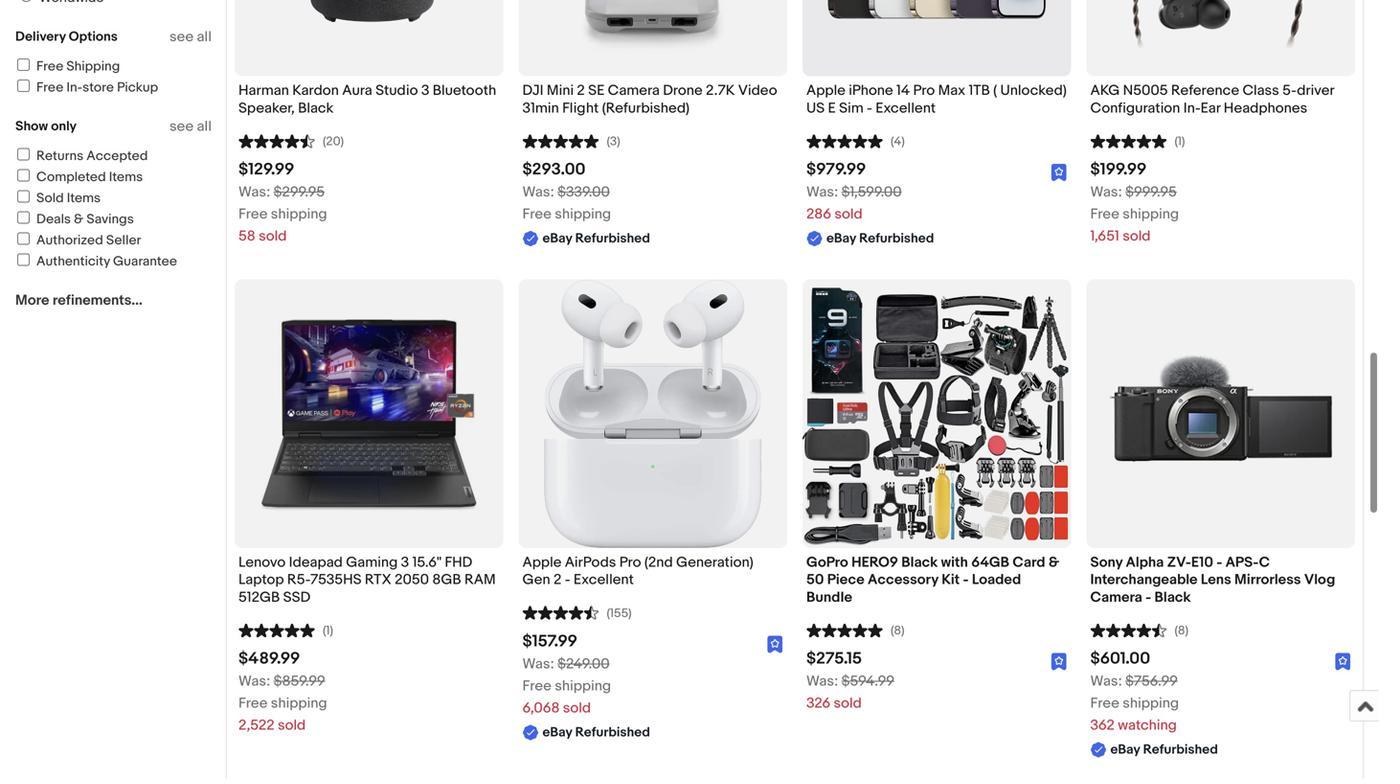 Task type: vqa. For each thing, say whether or not it's contained in the screenshot.
help
no



Task type: describe. For each thing, give the bounding box(es) containing it.
camera inside "dji mini 2 se camera drone 2.7k video 31min flight (refurbished)"
[[608, 82, 660, 99]]

(4) link
[[807, 132, 905, 149]]

unlocked)
[[1001, 82, 1067, 99]]

0 vertical spatial in-
[[66, 80, 83, 96]]

ear
[[1201, 100, 1221, 117]]

kit
[[942, 571, 960, 589]]

Authenticity Guarantee checkbox
[[17, 253, 30, 266]]

6,068
[[523, 699, 560, 717]]

was: inside $293.00 was: $339.00 free shipping
[[523, 184, 555, 201]]

2 inside the apple airpods pro (2nd generation) gen 2 - excellent
[[554, 571, 562, 589]]

$1,599.00
[[842, 184, 902, 201]]

gen
[[523, 571, 551, 589]]

kardon
[[292, 82, 339, 99]]

studio
[[376, 82, 418, 99]]

ideapad
[[289, 554, 343, 571]]

14
[[897, 82, 910, 99]]

- inside gopro hero9 black with 64gb card & 50 piece accessory kit - loaded bundle
[[963, 571, 969, 589]]

akg
[[1091, 82, 1120, 99]]

returns accepted
[[36, 148, 148, 164]]

sold inside was: $249.00 free shipping 6,068 sold
[[563, 699, 591, 717]]

completed items link
[[14, 169, 143, 185]]

video
[[739, 82, 778, 99]]

free inside was: $756.99 free shipping 362 watching
[[1091, 695, 1120, 712]]

- inside apple iphone 14 pro max 1tb ( unlocked) us e sim - excellent
[[867, 100, 873, 117]]

gaming
[[346, 554, 398, 571]]

apple airpods pro (2nd generation) gen 2 - excellent link
[[523, 554, 784, 593]]

vlog
[[1305, 571, 1336, 589]]

was: inside was: $1,599.00 286 sold
[[807, 184, 839, 201]]

shipping inside was: $756.99 free shipping 362 watching
[[1123, 695, 1180, 712]]

in- inside akg n5005 reference class 5-driver configuration in-ear headphones
[[1184, 100, 1201, 117]]

deals & savings link
[[14, 211, 134, 228]]

ebay refurbished down watching on the bottom right
[[1111, 742, 1219, 758]]

authenticity guarantee
[[36, 253, 177, 270]]

see all button for free in-store pickup
[[170, 28, 212, 46]]

sold items link
[[14, 190, 101, 206]]

was: $249.00 free shipping 6,068 sold
[[523, 655, 611, 717]]

returns accepted link
[[14, 148, 148, 164]]

iphone
[[849, 82, 894, 99]]

$979.99
[[807, 160, 867, 180]]

free inside was: $249.00 free shipping 6,068 sold
[[523, 677, 552, 695]]

was: $594.99 326 sold
[[807, 673, 895, 712]]

shipping for $293.00
[[555, 206, 611, 223]]

see all button for completed items
[[170, 118, 212, 135]]

$293.00 was: $339.00 free shipping
[[523, 160, 611, 223]]

harman kardon aura studio 3 bluetooth speaker, black image
[[235, 0, 504, 76]]

apple airpods pro (2nd generation) gen 2 - excellent image
[[544, 279, 762, 548]]

(1) for $489.99
[[323, 623, 333, 638]]

apple for $157.99
[[523, 554, 562, 571]]

r5-
[[287, 571, 311, 589]]

watching
[[1118, 717, 1178, 734]]

Sold Items checkbox
[[17, 190, 30, 203]]

free right free in-store pickup "checkbox"
[[36, 80, 63, 96]]

286
[[807, 206, 832, 223]]

7535hs
[[311, 571, 362, 589]]

ebay refurbished down was: $249.00 free shipping 6,068 sold
[[543, 724, 650, 741]]

akg n5005 reference class 5-driver configuration in-ear headphones
[[1091, 82, 1335, 117]]

refurbished down watching on the bottom right
[[1144, 742, 1219, 758]]

interchangeable
[[1091, 571, 1198, 589]]

lens
[[1201, 571, 1232, 589]]

sold inside $489.99 was: $859.99 free shipping 2,522 sold
[[278, 717, 306, 734]]

lenovo
[[239, 554, 286, 571]]

Authorized Seller checkbox
[[17, 232, 30, 245]]

was: inside the $129.99 was: $299.95 free shipping 58 sold
[[239, 184, 270, 201]]

(
[[994, 82, 998, 99]]

(4)
[[891, 134, 905, 149]]

harman kardon aura studio 3 bluetooth speaker, black link
[[239, 82, 500, 122]]

free inside $293.00 was: $339.00 free shipping
[[523, 206, 552, 223]]

alpha
[[1126, 554, 1165, 571]]

(1) link for $199.99
[[1091, 132, 1186, 149]]

apple iphone 14 pro max 1tb ( unlocked) us e sim - excellent
[[807, 82, 1067, 117]]

rtx
[[365, 571, 392, 589]]

ebay down 286 at top
[[827, 231, 857, 247]]

$339.00
[[558, 184, 610, 201]]

n5005
[[1124, 82, 1169, 99]]

lenovo ideapad gaming 3 15.6" fhd laptop r5-7535hs rtx 2050 8gb ram 512gb ssd
[[239, 554, 496, 606]]

8gb
[[433, 571, 462, 589]]

sony alpha zv-e10 - aps-c interchangeable lens mirrorless vlog camera - black link
[[1091, 554, 1352, 611]]

free in-store pickup
[[36, 80, 158, 96]]

akg n5005 reference class 5-driver configuration in-ear headphones image
[[1087, 0, 1356, 76]]

326
[[807, 695, 831, 712]]

5 out of 5 stars image for $199.99
[[1091, 132, 1168, 149]]

all for free in-store pickup
[[197, 28, 212, 46]]

$293.00
[[523, 160, 586, 180]]

black inside gopro hero9 black with 64gb card & 50 piece accessory kit - loaded bundle
[[902, 554, 938, 571]]

(8) for $601.00
[[1175, 623, 1189, 638]]

refurbished down $1,599.00 at top right
[[860, 231, 935, 247]]

dji mini 2 se camera drone 2.7k video 31min flight (refurbished) link
[[523, 82, 784, 122]]

(2nd
[[645, 554, 673, 571]]

was: inside was: $249.00 free shipping 6,068 sold
[[523, 655, 555, 673]]

64gb
[[972, 554, 1010, 571]]

4.5 out of 5 stars image for $157.99
[[523, 604, 599, 621]]

black inside harman kardon aura studio 3 bluetooth speaker, black
[[298, 100, 334, 117]]

pro inside apple iphone 14 pro max 1tb ( unlocked) us e sim - excellent
[[914, 82, 935, 99]]

(8) link for $601.00
[[1091, 621, 1189, 638]]

zv-
[[1168, 554, 1192, 571]]

aps-
[[1226, 554, 1260, 571]]

[object undefined] image for $601.00
[[1336, 653, 1352, 671]]

all for completed items
[[197, 118, 212, 135]]

card
[[1013, 554, 1046, 571]]

items for completed items
[[109, 169, 143, 185]]

Completed Items checkbox
[[17, 169, 30, 182]]

ebay down '6,068'
[[543, 724, 573, 741]]

$756.99
[[1126, 673, 1178, 690]]

bluetooth
[[433, 82, 497, 99]]

3 inside harman kardon aura studio 3 bluetooth speaker, black
[[421, 82, 430, 99]]

sold inside $199.99 was: $999.95 free shipping 1,651 sold
[[1123, 228, 1151, 245]]

lenovo ideapad gaming 3 15.6" fhd laptop r5-7535hs rtx 2050 8gb ram 512gb ssd image
[[235, 279, 504, 548]]

shipping for $129.99
[[271, 206, 327, 223]]

gopro hero9 black with 64gb card & 50 piece accessory kit - loaded bundle link
[[807, 554, 1068, 611]]

shipping
[[66, 58, 120, 75]]

more
[[15, 292, 49, 309]]

configuration
[[1091, 100, 1181, 117]]

sold inside was: $1,599.00 286 sold
[[835, 206, 863, 223]]

$275.15
[[807, 649, 862, 669]]

31min
[[523, 100, 559, 117]]

5 out of 5 stars image for $979.99
[[807, 132, 883, 149]]

[object undefined] image for $275.15
[[1052, 653, 1068, 671]]

more refinements...
[[15, 292, 143, 309]]

1tb
[[969, 82, 991, 99]]

see for free in-store pickup
[[170, 28, 194, 46]]

guarantee
[[113, 253, 177, 270]]

free inside $489.99 was: $859.99 free shipping 2,522 sold
[[239, 695, 268, 712]]

was: $1,599.00 286 sold
[[807, 184, 902, 223]]

items for sold items
[[67, 190, 101, 206]]

completed
[[36, 169, 106, 185]]

authenticity
[[36, 253, 110, 270]]

was: inside $489.99 was: $859.99 free shipping 2,522 sold
[[239, 673, 270, 690]]

deals & savings
[[36, 211, 134, 228]]

free inside the $129.99 was: $299.95 free shipping 58 sold
[[239, 206, 268, 223]]

$489.99
[[239, 649, 300, 669]]

gopro hero9 black with 64gb card & 50 piece accessory kit - loaded bundle image
[[803, 279, 1072, 548]]

2 inside "dji mini 2 se camera drone 2.7k video 31min flight (refurbished)"
[[577, 82, 585, 99]]

only
[[51, 118, 77, 135]]

gopro hero9 black with 64gb card & 50 piece accessory kit - loaded bundle
[[807, 554, 1060, 606]]

58
[[239, 228, 256, 245]]

black inside sony alpha zv-e10 - aps-c interchangeable lens mirrorless vlog camera - black
[[1155, 589, 1192, 606]]



Task type: locate. For each thing, give the bounding box(es) containing it.
authenticity guarantee link
[[14, 253, 177, 270]]

harman kardon aura studio 3 bluetooth speaker, black
[[239, 82, 497, 117]]

black down kardon
[[298, 100, 334, 117]]

0 vertical spatial pro
[[914, 82, 935, 99]]

free in-store pickup link
[[14, 80, 158, 96]]

dji mini 2 se camera drone 2.7k video 31min flight (refurbished) image
[[519, 0, 788, 76]]

black up 'accessory'
[[902, 554, 938, 571]]

5 out of 5 stars image up $489.99
[[239, 621, 315, 638]]

was: down $293.00
[[523, 184, 555, 201]]

shipping inside was: $249.00 free shipping 6,068 sold
[[555, 677, 611, 695]]

items down 'accepted'
[[109, 169, 143, 185]]

5 out of 5 stars image for $275.15
[[807, 621, 883, 638]]

- right e10 at bottom
[[1217, 554, 1223, 571]]

1 see from the top
[[170, 28, 194, 46]]

0 vertical spatial see
[[170, 28, 194, 46]]

was: inside was: $594.99 326 sold
[[807, 673, 839, 690]]

harman
[[239, 82, 289, 99]]

0 horizontal spatial pro
[[620, 554, 641, 571]]

2,522
[[239, 717, 275, 734]]

1 see all button from the top
[[170, 28, 212, 46]]

excellent down 14
[[876, 100, 936, 117]]

(20) link
[[239, 132, 344, 149]]

5 out of 5 stars image up $293.00
[[523, 132, 599, 149]]

shipping down the $299.95
[[271, 206, 327, 223]]

see all for free in-store pickup
[[170, 28, 212, 46]]

3 up 2050
[[401, 554, 409, 571]]

with
[[942, 554, 969, 571]]

Free In-store Pickup checkbox
[[17, 80, 30, 92]]

1 horizontal spatial (1)
[[1175, 134, 1186, 149]]

1 vertical spatial &
[[1049, 554, 1060, 571]]

2 see all from the top
[[170, 118, 212, 135]]

sold inside the $129.99 was: $299.95 free shipping 58 sold
[[259, 228, 287, 245]]

completed items
[[36, 169, 143, 185]]

apple up gen
[[523, 554, 562, 571]]

apple iphone 14 pro max 1tb ( unlocked)  us e sim - excellent image
[[803, 0, 1072, 76]]

shipping inside $489.99 was: $859.99 free shipping 2,522 sold
[[271, 695, 327, 712]]

dji
[[523, 82, 544, 99]]

2 see all button from the top
[[170, 118, 212, 135]]

0 horizontal spatial [object undefined] image
[[768, 635, 784, 653]]

ebay down watching on the bottom right
[[1111, 742, 1141, 758]]

apple inside apple iphone 14 pro max 1tb ( unlocked) us e sim - excellent
[[807, 82, 846, 99]]

see for completed items
[[170, 118, 194, 135]]

free up '6,068'
[[523, 677, 552, 695]]

1 horizontal spatial (8)
[[1175, 623, 1189, 638]]

[object undefined] image for $157.99
[[768, 636, 784, 653]]

2 vertical spatial 4.5 out of 5 stars image
[[1091, 621, 1168, 638]]

- down the interchangeable
[[1146, 589, 1152, 606]]

Worldwide radio
[[20, 0, 33, 2]]

c
[[1260, 554, 1270, 571]]

free right free shipping option
[[36, 58, 63, 75]]

free shipping link
[[14, 58, 120, 75]]

0 vertical spatial camera
[[608, 82, 660, 99]]

excellent inside apple iphone 14 pro max 1tb ( unlocked) us e sim - excellent
[[876, 100, 936, 117]]

2
[[577, 82, 585, 99], [554, 571, 562, 589]]

(3) link
[[523, 132, 621, 149]]

0 horizontal spatial 3
[[401, 554, 409, 571]]

free down $293.00
[[523, 206, 552, 223]]

was: down $129.99
[[239, 184, 270, 201]]

1 vertical spatial excellent
[[574, 571, 634, 589]]

shipping down $859.99
[[271, 695, 327, 712]]

1 vertical spatial camera
[[1091, 589, 1143, 606]]

deals
[[36, 211, 71, 228]]

1 see all from the top
[[170, 28, 212, 46]]

50
[[807, 571, 824, 589]]

camera inside sony alpha zv-e10 - aps-c interchangeable lens mirrorless vlog camera - black
[[1091, 589, 1143, 606]]

se
[[588, 82, 605, 99]]

[object undefined] image for $157.99
[[768, 635, 784, 653]]

see all
[[170, 28, 212, 46], [170, 118, 212, 135]]

1 vertical spatial all
[[197, 118, 212, 135]]

4.5 out of 5 stars image up $601.00
[[1091, 621, 1168, 638]]

sold
[[36, 190, 64, 206]]

1 horizontal spatial (8) link
[[1091, 621, 1189, 638]]

$157.99
[[523, 631, 578, 651]]

sold inside was: $594.99 326 sold
[[834, 695, 862, 712]]

shipping down $756.99
[[1123, 695, 1180, 712]]

$859.99
[[274, 673, 325, 690]]

free shipping
[[36, 58, 120, 75]]

5 out of 5 stars image up $199.99
[[1091, 132, 1168, 149]]

1 vertical spatial in-
[[1184, 100, 1201, 117]]

shipping down $339.00
[[555, 206, 611, 223]]

shipping for $489.99
[[271, 695, 327, 712]]

(8) down 'accessory'
[[891, 623, 905, 638]]

5 out of 5 stars image for $293.00
[[523, 132, 599, 149]]

pro left (2nd
[[620, 554, 641, 571]]

$129.99 was: $299.95 free shipping 58 sold
[[239, 160, 327, 245]]

camera
[[608, 82, 660, 99], [1091, 589, 1143, 606]]

0 vertical spatial black
[[298, 100, 334, 117]]

bundle
[[807, 589, 853, 606]]

0 vertical spatial all
[[197, 28, 212, 46]]

free up the 58
[[239, 206, 268, 223]]

was: down $199.99
[[1091, 184, 1123, 201]]

& inside gopro hero9 black with 64gb card & 50 piece accessory kit - loaded bundle
[[1049, 554, 1060, 571]]

0 horizontal spatial apple
[[523, 554, 562, 571]]

authorized seller
[[36, 232, 141, 249]]

- down iphone
[[867, 100, 873, 117]]

$999.95
[[1126, 184, 1177, 201]]

excellent down airpods
[[574, 571, 634, 589]]

[object undefined] image left $601.00
[[1052, 653, 1068, 671]]

3 right studio
[[421, 82, 430, 99]]

$489.99 was: $859.99 free shipping 2,522 sold
[[239, 649, 327, 734]]

e
[[828, 100, 836, 117]]

1 vertical spatial apple
[[523, 554, 562, 571]]

was: inside was: $756.99 free shipping 362 watching
[[1091, 673, 1123, 690]]

akg n5005 reference class 5-driver configuration in-ear headphones link
[[1091, 82, 1352, 122]]

(8) link up $601.00
[[1091, 621, 1189, 638]]

(1) link for $489.99
[[239, 621, 333, 638]]

sold
[[835, 206, 863, 223], [259, 228, 287, 245], [1123, 228, 1151, 245], [834, 695, 862, 712], [563, 699, 591, 717], [278, 717, 306, 734]]

(1) link
[[1091, 132, 1186, 149], [239, 621, 333, 638]]

[object undefined] image for $979.99
[[1052, 164, 1068, 181]]

free inside $199.99 was: $999.95 free shipping 1,651 sold
[[1091, 206, 1120, 223]]

1 horizontal spatial [object undefined] image
[[1052, 653, 1068, 671]]

ram
[[465, 571, 496, 589]]

1 vertical spatial 3
[[401, 554, 409, 571]]

0 horizontal spatial 2
[[554, 571, 562, 589]]

(refurbished)
[[602, 100, 690, 117]]

1,651
[[1091, 228, 1120, 245]]

sold right the 58
[[259, 228, 287, 245]]

shipping inside $199.99 was: $999.95 free shipping 1,651 sold
[[1123, 206, 1180, 223]]

0 horizontal spatial (1) link
[[239, 621, 333, 638]]

black down the interchangeable
[[1155, 589, 1192, 606]]

sold right '6,068'
[[563, 699, 591, 717]]

refinements...
[[53, 292, 143, 309]]

4.5 out of 5 stars image up $129.99
[[239, 132, 315, 149]]

apple inside the apple airpods pro (2nd generation) gen 2 - excellent
[[523, 554, 562, 571]]

[object undefined] image
[[768, 635, 784, 653], [1052, 653, 1068, 671]]

in- down reference
[[1184, 100, 1201, 117]]

Returns Accepted checkbox
[[17, 148, 30, 160]]

&
[[74, 211, 84, 228], [1049, 554, 1060, 571]]

sony
[[1091, 554, 1123, 571]]

authorized
[[36, 232, 103, 249]]

(8) up $756.99
[[1175, 623, 1189, 638]]

was: down $157.99
[[523, 655, 555, 673]]

shipping inside the $129.99 was: $299.95 free shipping 58 sold
[[271, 206, 327, 223]]

show only
[[15, 118, 77, 135]]

Deals & Savings checkbox
[[17, 211, 30, 224]]

1 horizontal spatial &
[[1049, 554, 1060, 571]]

e10
[[1192, 554, 1214, 571]]

1 horizontal spatial 3
[[421, 82, 430, 99]]

512gb
[[239, 589, 280, 606]]

0 vertical spatial 3
[[421, 82, 430, 99]]

1 horizontal spatial 4.5 out of 5 stars image
[[523, 604, 599, 621]]

excellent inside the apple airpods pro (2nd generation) gen 2 - excellent
[[574, 571, 634, 589]]

was: down $489.99
[[239, 673, 270, 690]]

shipping inside $293.00 was: $339.00 free shipping
[[555, 206, 611, 223]]

2050
[[395, 571, 429, 589]]

1 (8) link from the left
[[807, 621, 905, 638]]

362
[[1091, 717, 1115, 734]]

was: up 326
[[807, 673, 839, 690]]

$299.95
[[274, 184, 325, 201]]

camera up (refurbished)
[[608, 82, 660, 99]]

camera down the interchangeable
[[1091, 589, 1143, 606]]

1 (8) from the left
[[891, 623, 905, 638]]

max
[[939, 82, 966, 99]]

all
[[197, 28, 212, 46], [197, 118, 212, 135]]

black
[[298, 100, 334, 117], [902, 554, 938, 571], [1155, 589, 1192, 606]]

accessory
[[868, 571, 939, 589]]

1 horizontal spatial (1) link
[[1091, 132, 1186, 149]]

apple for $979.99
[[807, 82, 846, 99]]

sold right 286 at top
[[835, 206, 863, 223]]

returns
[[36, 148, 84, 164]]

apple up e
[[807, 82, 846, 99]]

(8) for $275.15
[[891, 623, 905, 638]]

(1) link up $489.99
[[239, 621, 333, 638]]

2 vertical spatial black
[[1155, 589, 1192, 606]]

1 vertical spatial see all button
[[170, 118, 212, 135]]

3 inside the lenovo ideapad gaming 3 15.6" fhd laptop r5-7535hs rtx 2050 8gb ram 512gb ssd
[[401, 554, 409, 571]]

- inside the apple airpods pro (2nd generation) gen 2 - excellent
[[565, 571, 571, 589]]

0 vertical spatial see all
[[170, 28, 212, 46]]

1 horizontal spatial 2
[[577, 82, 585, 99]]

- down airpods
[[565, 571, 571, 589]]

$199.99 was: $999.95 free shipping 1,651 sold
[[1091, 160, 1180, 245]]

0 horizontal spatial (8)
[[891, 623, 905, 638]]

1 horizontal spatial excellent
[[876, 100, 936, 117]]

items up 'deals & savings'
[[67, 190, 101, 206]]

1 vertical spatial see all
[[170, 118, 212, 135]]

1 all from the top
[[197, 28, 212, 46]]

hero9
[[852, 554, 899, 571]]

[object undefined] image
[[1052, 163, 1068, 181], [1052, 164, 1068, 181], [768, 636, 784, 653], [1336, 653, 1352, 671], [1052, 653, 1068, 671], [1336, 653, 1352, 671]]

free up the 1,651
[[1091, 206, 1120, 223]]

0 horizontal spatial items
[[67, 190, 101, 206]]

1 vertical spatial black
[[902, 554, 938, 571]]

driver
[[1298, 82, 1335, 99]]

class
[[1243, 82, 1280, 99]]

(1) for $199.99
[[1175, 134, 1186, 149]]

0 horizontal spatial &
[[74, 211, 84, 228]]

was: inside $199.99 was: $999.95 free shipping 1,651 sold
[[1091, 184, 1123, 201]]

shipping for $199.99
[[1123, 206, 1180, 223]]

(8) link
[[807, 621, 905, 638], [1091, 621, 1189, 638]]

shipping
[[271, 206, 327, 223], [555, 206, 611, 223], [1123, 206, 1180, 223], [555, 677, 611, 695], [271, 695, 327, 712], [1123, 695, 1180, 712]]

ebay refurbished down was: $1,599.00 286 sold
[[827, 231, 935, 247]]

2 see from the top
[[170, 118, 194, 135]]

was:
[[239, 184, 270, 201], [523, 184, 555, 201], [807, 184, 839, 201], [1091, 184, 1123, 201], [523, 655, 555, 673], [239, 673, 270, 690], [807, 673, 839, 690], [1091, 673, 1123, 690]]

0 vertical spatial &
[[74, 211, 84, 228]]

pro right 14
[[914, 82, 935, 99]]

0 vertical spatial excellent
[[876, 100, 936, 117]]

was: up 286 at top
[[807, 184, 839, 201]]

1 horizontal spatial items
[[109, 169, 143, 185]]

& up authorized seller link
[[74, 211, 84, 228]]

airpods
[[565, 554, 616, 571]]

0 vertical spatial 4.5 out of 5 stars image
[[239, 132, 315, 149]]

in- down free shipping
[[66, 80, 83, 96]]

2 left se
[[577, 82, 585, 99]]

2 all from the top
[[197, 118, 212, 135]]

4.5 out of 5 stars image for $601.00
[[1091, 621, 1168, 638]]

[object undefined] image for $275.15
[[1052, 653, 1068, 671]]

1 horizontal spatial camera
[[1091, 589, 1143, 606]]

0 horizontal spatial (1)
[[323, 623, 333, 638]]

sold items
[[36, 190, 101, 206]]

(1) link down configuration
[[1091, 132, 1186, 149]]

4.5 out of 5 stars image for $129.99
[[239, 132, 315, 149]]

see
[[170, 28, 194, 46], [170, 118, 194, 135]]

5 out of 5 stars image for $489.99
[[239, 621, 315, 638]]

0 horizontal spatial 4.5 out of 5 stars image
[[239, 132, 315, 149]]

sold right 2,522
[[278, 717, 306, 734]]

ebay refurbished down $339.00
[[543, 231, 650, 247]]

1 horizontal spatial black
[[902, 554, 938, 571]]

fhd
[[445, 554, 473, 571]]

(8) link for $275.15
[[807, 621, 905, 638]]

0 vertical spatial (1)
[[1175, 134, 1186, 149]]

free up 362
[[1091, 695, 1120, 712]]

us
[[807, 100, 825, 117]]

refurbished
[[575, 231, 650, 247], [860, 231, 935, 247], [575, 724, 650, 741], [1144, 742, 1219, 758]]

shipping down the $999.95
[[1123, 206, 1180, 223]]

1 vertical spatial pro
[[620, 554, 641, 571]]

1 vertical spatial see
[[170, 118, 194, 135]]

0 vertical spatial 2
[[577, 82, 585, 99]]

15.6"
[[413, 554, 442, 571]]

2 right gen
[[554, 571, 562, 589]]

free up 2,522
[[239, 695, 268, 712]]

drone
[[663, 82, 703, 99]]

(1) down akg n5005 reference class 5-driver configuration in-ear headphones
[[1175, 134, 1186, 149]]

more refinements... button
[[15, 292, 143, 309]]

(1) down 7535hs
[[323, 623, 333, 638]]

1 vertical spatial items
[[67, 190, 101, 206]]

4.5 out of 5 stars image
[[239, 132, 315, 149], [523, 604, 599, 621], [1091, 621, 1168, 638]]

refurbished down was: $249.00 free shipping 6,068 sold
[[575, 724, 650, 741]]

accepted
[[87, 148, 148, 164]]

1 horizontal spatial apple
[[807, 82, 846, 99]]

piece
[[828, 571, 865, 589]]

0 horizontal spatial in-
[[66, 80, 83, 96]]

5 out of 5 stars image
[[523, 132, 599, 149], [807, 132, 883, 149], [1091, 132, 1168, 149], [239, 621, 315, 638], [807, 621, 883, 638]]

2 (8) link from the left
[[1091, 621, 1189, 638]]

(8)
[[891, 623, 905, 638], [1175, 623, 1189, 638]]

sony alpha zv-e10 - aps-c interchangeable lens mirrorless vlog camera - black
[[1091, 554, 1336, 606]]

5 out of 5 stars image up $979.99
[[807, 132, 883, 149]]

0 horizontal spatial excellent
[[574, 571, 634, 589]]

& right card on the right bottom of the page
[[1049, 554, 1060, 571]]

2 horizontal spatial 4.5 out of 5 stars image
[[1091, 621, 1168, 638]]

see all for completed items
[[170, 118, 212, 135]]

[object undefined] image left '$275.15'
[[768, 635, 784, 653]]

- right kit
[[963, 571, 969, 589]]

4.5 out of 5 stars image up $157.99
[[523, 604, 599, 621]]

1 vertical spatial 2
[[554, 571, 562, 589]]

0 horizontal spatial black
[[298, 100, 334, 117]]

aura
[[342, 82, 372, 99]]

0 vertical spatial items
[[109, 169, 143, 185]]

ssd
[[283, 589, 311, 606]]

sold right the 1,651
[[1123, 228, 1151, 245]]

sony alpha zv-e10 - aps-c interchangeable lens mirrorless vlog camera - black image
[[1087, 339, 1356, 488]]

1 vertical spatial (1) link
[[239, 621, 333, 638]]

was: down $601.00
[[1091, 673, 1123, 690]]

(155) link
[[523, 604, 632, 621]]

$199.99
[[1091, 160, 1147, 180]]

2 horizontal spatial black
[[1155, 589, 1192, 606]]

1 vertical spatial (1)
[[323, 623, 333, 638]]

0 horizontal spatial camera
[[608, 82, 660, 99]]

pro
[[914, 82, 935, 99], [620, 554, 641, 571]]

0 vertical spatial apple
[[807, 82, 846, 99]]

0 vertical spatial (1) link
[[1091, 132, 1186, 149]]

dji mini 2 se camera drone 2.7k video 31min flight (refurbished)
[[523, 82, 778, 117]]

0 horizontal spatial (8) link
[[807, 621, 905, 638]]

refurbished down $339.00
[[575, 231, 650, 247]]

1 horizontal spatial pro
[[914, 82, 935, 99]]

1 vertical spatial 4.5 out of 5 stars image
[[523, 604, 599, 621]]

seller
[[106, 232, 141, 249]]

generation)
[[676, 554, 754, 571]]

2 (8) from the left
[[1175, 623, 1189, 638]]

Free Shipping checkbox
[[17, 58, 30, 71]]

0 vertical spatial see all button
[[170, 28, 212, 46]]

shipping down $249.00
[[555, 677, 611, 695]]

5 out of 5 stars image up '$275.15'
[[807, 621, 883, 638]]

sold right 326
[[834, 695, 862, 712]]

1 horizontal spatial in-
[[1184, 100, 1201, 117]]

(8) link up '$275.15'
[[807, 621, 905, 638]]

pro inside the apple airpods pro (2nd generation) gen 2 - excellent
[[620, 554, 641, 571]]

$601.00
[[1091, 649, 1151, 669]]

ebay down $293.00 was: $339.00 free shipping
[[543, 231, 573, 247]]



